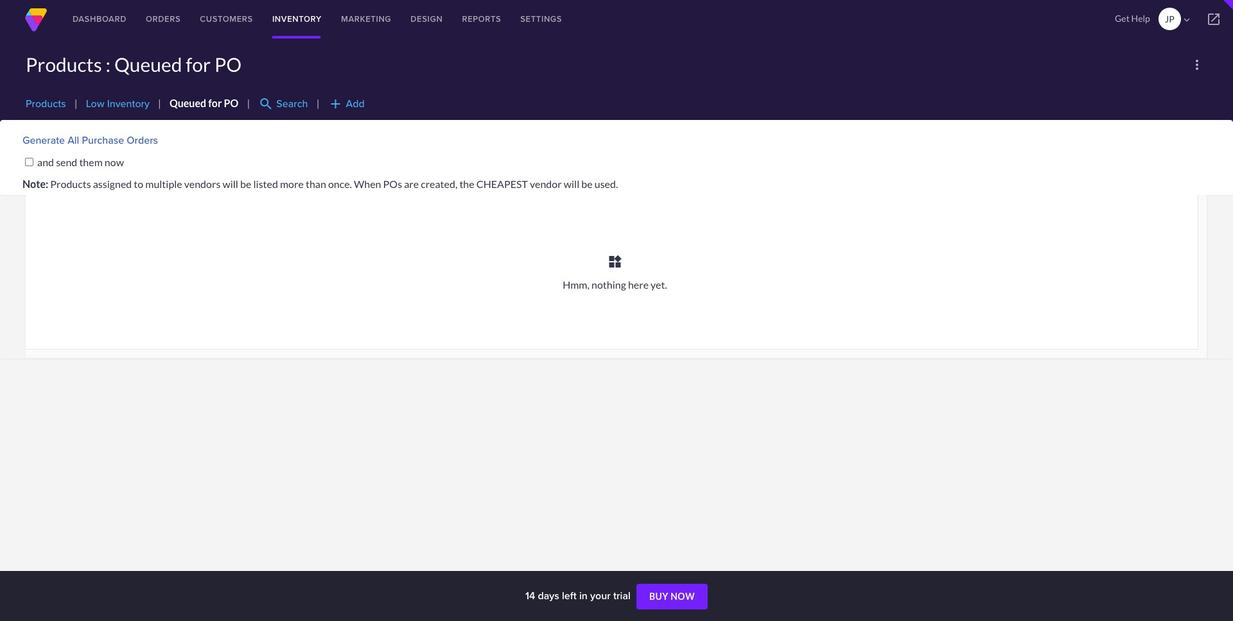 Task type: describe. For each thing, give the bounding box(es) containing it.
get help
[[1115, 13, 1151, 24]]

hmm,
[[563, 279, 590, 291]]

search
[[258, 96, 274, 112]]

pos
[[383, 178, 402, 190]]

when
[[354, 178, 381, 190]]

all
[[68, 133, 79, 148]]

nothing
[[592, 279, 626, 291]]

1 vertical spatial orders
[[127, 133, 158, 148]]

in
[[579, 589, 588, 604]]

assigned
[[93, 178, 132, 190]]

dashboard
[[73, 13, 127, 25]]

14 days left in your trial
[[525, 589, 633, 604]]

once.
[[328, 178, 352, 190]]

queued for po
[[170, 97, 239, 109]]

1 | from the left
[[74, 97, 77, 109]]

:
[[106, 53, 111, 76]]

hmm, nothing here yet.
[[563, 279, 667, 291]]

vendors
[[184, 178, 221, 190]]

buy now
[[649, 592, 695, 603]]

send
[[56, 156, 77, 168]]

yet.
[[651, 279, 667, 291]]

1 be from the left
[[240, 178, 251, 190]]

more_vert
[[1190, 57, 1205, 73]]

created,
[[421, 178, 458, 190]]

add
[[328, 96, 343, 112]]


[[1181, 14, 1193, 26]]

than
[[306, 178, 326, 190]]

multiple
[[145, 178, 182, 190]]

vendor
[[530, 178, 562, 190]]

settings
[[521, 13, 562, 25]]

products link
[[26, 97, 66, 111]]

generate all purchase orders link
[[22, 133, 158, 148]]

low inventory
[[86, 97, 150, 111]]

0 horizontal spatial inventory
[[107, 97, 150, 111]]

purchase
[[82, 133, 124, 148]]

low
[[86, 97, 104, 111]]

generate all purchase orders
[[22, 133, 158, 148]]

now
[[105, 156, 124, 168]]

jp
[[1165, 13, 1175, 24]]

reports
[[462, 13, 501, 25]]

note: products assigned to multiple vendors will be listed more than once. when pos are created, the cheapest vendor will be used.
[[22, 178, 618, 190]]

to
[[134, 178, 143, 190]]

get
[[1115, 13, 1130, 24]]


[[1207, 12, 1222, 27]]

more
[[280, 178, 304, 190]]

marketing
[[341, 13, 391, 25]]

cheapest
[[477, 178, 528, 190]]

low inventory link
[[86, 97, 150, 111]]

14
[[525, 589, 535, 604]]

buy now link
[[637, 585, 708, 610]]

the
[[460, 178, 475, 190]]



Task type: locate. For each thing, give the bounding box(es) containing it.
2 | from the left
[[158, 97, 161, 109]]

1 horizontal spatial inventory
[[272, 13, 322, 25]]

left
[[562, 589, 577, 604]]

0 vertical spatial for
[[186, 53, 211, 76]]

note:
[[22, 178, 48, 190]]

search
[[276, 97, 308, 111]]

products
[[26, 53, 102, 76], [26, 97, 66, 111], [50, 178, 91, 190]]

2 will from the left
[[564, 178, 580, 190]]

| left search
[[247, 97, 250, 109]]

products up generate
[[26, 97, 66, 111]]

inventory
[[272, 13, 322, 25], [107, 97, 150, 111]]

will right vendors
[[223, 178, 238, 190]]

add
[[346, 97, 365, 111]]

help
[[1132, 13, 1151, 24]]

2 vertical spatial products
[[50, 178, 91, 190]]

add add
[[328, 96, 365, 112]]

will right vendor
[[564, 178, 580, 190]]

0 vertical spatial po
[[215, 53, 242, 76]]

widgets
[[607, 254, 623, 270]]

1 vertical spatial inventory
[[107, 97, 150, 111]]

design
[[411, 13, 443, 25]]

1 vertical spatial for
[[208, 97, 222, 109]]

1 vertical spatial products
[[26, 97, 66, 111]]

generate
[[22, 133, 65, 148]]

buy
[[649, 592, 669, 603]]

used.
[[595, 178, 618, 190]]

1 horizontal spatial be
[[582, 178, 593, 190]]

| left low
[[74, 97, 77, 109]]

1 horizontal spatial will
[[564, 178, 580, 190]]

queued
[[114, 53, 182, 76], [170, 97, 206, 109]]

| right "low inventory" at the left top of the page
[[158, 97, 161, 109]]

| left the add
[[317, 97, 320, 109]]

1 will from the left
[[223, 178, 238, 190]]

0 horizontal spatial will
[[223, 178, 238, 190]]

4 | from the left
[[317, 97, 320, 109]]

None checkbox
[[25, 158, 33, 166]]

orders right 'purchase'
[[127, 133, 158, 148]]

your
[[590, 589, 611, 604]]

products for products link
[[26, 97, 66, 111]]

0 horizontal spatial be
[[240, 178, 251, 190]]

will
[[223, 178, 238, 190], [564, 178, 580, 190]]

3 | from the left
[[247, 97, 250, 109]]

dashboard link
[[63, 0, 136, 39]]

customers
[[200, 13, 253, 25]]

products : queued for po
[[26, 53, 242, 76]]

for
[[186, 53, 211, 76], [208, 97, 222, 109]]

trial
[[613, 589, 631, 604]]

be left used.
[[582, 178, 593, 190]]

queued for po link
[[170, 97, 239, 109]]

products for products : queued for po
[[26, 53, 102, 76]]

 link
[[1195, 0, 1234, 39]]

days
[[538, 589, 560, 604]]

are
[[404, 178, 419, 190]]

be left listed
[[240, 178, 251, 190]]

and
[[37, 156, 54, 168]]

0 vertical spatial orders
[[146, 13, 181, 25]]

listed
[[253, 178, 278, 190]]

more_vert button
[[1187, 55, 1208, 75]]

po left search
[[224, 97, 239, 109]]

and send them now
[[37, 156, 124, 168]]

for up queued for po
[[186, 53, 211, 76]]

0 vertical spatial queued
[[114, 53, 182, 76]]

2 be from the left
[[582, 178, 593, 190]]

orders
[[146, 13, 181, 25], [127, 133, 158, 148]]

orders up products : queued for po
[[146, 13, 181, 25]]

products down send
[[50, 178, 91, 190]]

them
[[79, 156, 103, 168]]

1 vertical spatial queued
[[170, 97, 206, 109]]

now
[[671, 592, 695, 603]]

0 vertical spatial inventory
[[272, 13, 322, 25]]

1 vertical spatial po
[[224, 97, 239, 109]]

here
[[628, 279, 649, 291]]

0 vertical spatial products
[[26, 53, 102, 76]]

search search
[[258, 96, 308, 112]]

be
[[240, 178, 251, 190], [582, 178, 593, 190]]

po
[[215, 53, 242, 76], [224, 97, 239, 109]]

for left search
[[208, 97, 222, 109]]

po down customers
[[215, 53, 242, 76]]

|
[[74, 97, 77, 109], [158, 97, 161, 109], [247, 97, 250, 109], [317, 97, 320, 109]]

products up products link
[[26, 53, 102, 76]]



Task type: vqa. For each thing, say whether or not it's contained in the screenshot.
2
no



